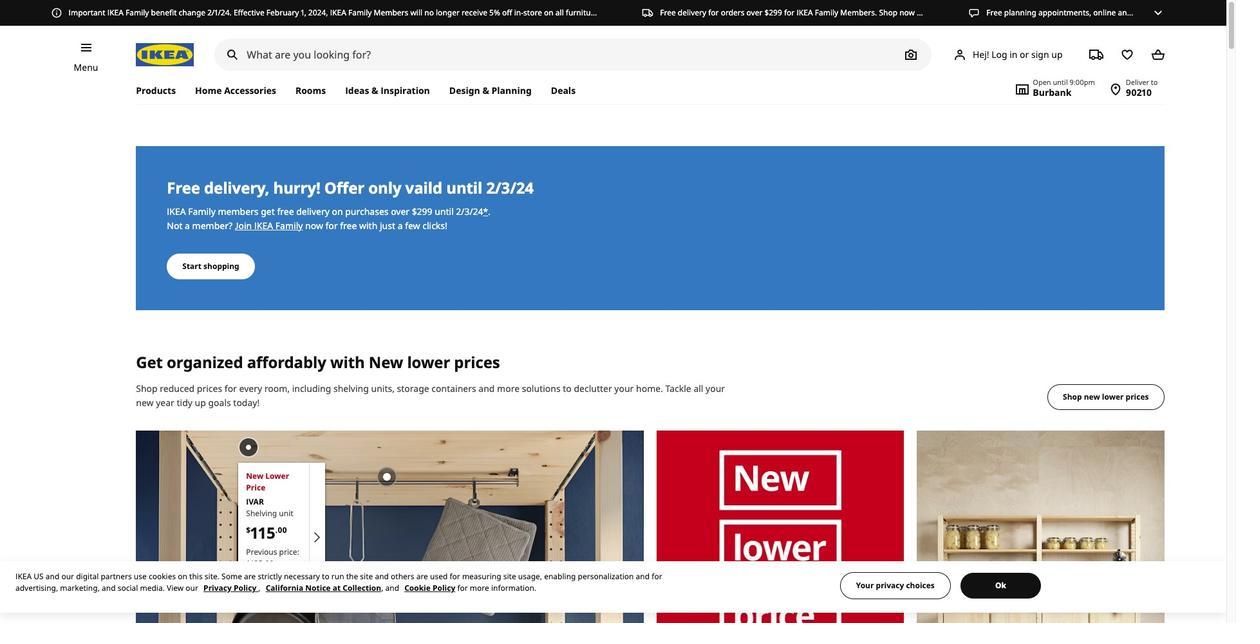 Task type: locate. For each thing, give the bounding box(es) containing it.
menu
[[74, 61, 98, 73]]

2 vertical spatial to
[[322, 571, 329, 582]]

2 $ from the top
[[246, 558, 251, 569]]

1 price from the top
[[246, 482, 265, 493]]

for inside shop reduced prices for every room, including shelving units, storage containers and more solutions to declutter your home. tackle all your new year tidy up goals today!
[[225, 382, 237, 394]]

get organized affordably with new lower prices
[[136, 351, 500, 373]]

1 vertical spatial 00
[[265, 558, 274, 569]]

2 vertical spatial until
[[435, 205, 454, 218]]

more for information.
[[470, 583, 489, 594]]

in- right off
[[514, 7, 524, 18]]

0 vertical spatial $
[[246, 525, 251, 536]]

1 horizontal spatial up
[[1052, 48, 1063, 60]]

hurry!
[[273, 177, 321, 198]]

site
[[360, 571, 373, 582], [503, 571, 516, 582]]

1 horizontal spatial on
[[332, 205, 343, 218]]

ok button
[[961, 573, 1041, 599]]

0 horizontal spatial ,
[[258, 583, 261, 594]]

0 horizontal spatial prices
[[197, 382, 222, 394]]

0 vertical spatial until
[[1053, 77, 1068, 87]]

0 horizontal spatial policy
[[234, 583, 256, 594]]

0 horizontal spatial site
[[360, 571, 373, 582]]

2/3/24
[[486, 177, 534, 198], [456, 205, 483, 218]]

until right open
[[1053, 77, 1068, 87]]

shop inside button
[[1063, 391, 1082, 402]]

site up information. at the bottom of the page
[[503, 571, 516, 582]]

& right ideas
[[372, 84, 378, 97]]

your
[[856, 580, 874, 591]]

0 horizontal spatial lower
[[407, 351, 450, 373]]

1 vertical spatial delivery
[[296, 205, 330, 218]]

ikea right 2024,
[[330, 7, 346, 18]]

* link
[[483, 205, 488, 218]]

free right get on the top of page
[[277, 205, 294, 218]]

0 horizontal spatial free
[[167, 177, 200, 198]]

on left furniture
[[544, 7, 554, 18]]

2 shelving image from the left
[[917, 430, 1165, 623]]

our down this
[[186, 583, 198, 594]]

family up 'member?'
[[188, 205, 216, 218]]

just
[[380, 219, 395, 232]]

site up privacy policy , california notice at collection , and cookie policy for more information.
[[360, 571, 373, 582]]

shop reduced prices for every room, including shelving units, storage containers and more solutions to declutter your home. tackle all your new year tidy up goals today!
[[136, 382, 725, 409]]

shop inside shop reduced prices for every room, including shelving units, storage containers and more solutions to declutter your home. tackle all your new year tidy up goals today!
[[136, 382, 158, 394]]

shop for shop reduced prices for every room, including shelving units, storage containers and more solutions to declutter your home. tackle all your new year tidy up goals today!
[[136, 382, 158, 394]]

0 vertical spatial now
[[900, 7, 915, 18]]

with down purchases
[[359, 219, 378, 232]]

free inside the 'free delivery for orders over $299 for ikea family members. shop now through feb 3' link
[[660, 7, 676, 18]]

and down others
[[385, 583, 399, 594]]

1 horizontal spatial ,
[[381, 583, 383, 594]]

your right tackle
[[706, 382, 725, 394]]

1 vertical spatial price
[[246, 570, 264, 581]]

2 vertical spatial on
[[178, 571, 187, 582]]

family
[[126, 7, 149, 18], [348, 7, 372, 18], [815, 7, 839, 18], [188, 205, 216, 218], [275, 219, 303, 232]]

family left "members."
[[815, 7, 839, 18]]

to left declutter
[[563, 382, 572, 394]]

0 vertical spatial over
[[747, 7, 763, 18]]

, left cookie in the bottom left of the page
[[381, 583, 383, 594]]

00 down unit
[[278, 525, 287, 536]]

1 horizontal spatial are
[[416, 571, 428, 582]]

0 vertical spatial 00
[[278, 525, 287, 536]]

privacy
[[204, 583, 232, 594]]

new inside new lower price ivar shelving unit $ 115 . 00
[[246, 471, 264, 482]]

0 horizontal spatial shelving image
[[136, 430, 644, 623]]

1 vertical spatial over
[[391, 205, 410, 218]]

collection
[[343, 583, 381, 594]]

0 horizontal spatial more
[[470, 583, 489, 594]]

& for design
[[483, 84, 489, 97]]

start
[[182, 261, 202, 272]]

0 vertical spatial 2/3/24
[[486, 177, 534, 198]]

5%
[[489, 7, 500, 18]]

for right the used
[[450, 571, 460, 582]]

1 horizontal spatial to
[[563, 382, 572, 394]]

0 horizontal spatial .
[[263, 558, 265, 569]]

now inside ikea family members get free delivery on purchases over $299 until 2/3/24 * . not a member? join ikea family now for free with just a few clicks!
[[305, 219, 323, 232]]

0 horizontal spatial &
[[372, 84, 378, 97]]

& for ideas
[[372, 84, 378, 97]]

in- left toggle image
[[1134, 7, 1143, 18]]

0 horizontal spatial new
[[136, 396, 154, 409]]

0 horizontal spatial to
[[322, 571, 329, 582]]

ikea inside ikea us and our digital partners use cookies on this site. some are strictly necessary to run the site and others are used for measuring site usage, enabling personalization and for advertising, marketing, and social media. view our
[[15, 571, 32, 582]]

0 horizontal spatial in-
[[514, 7, 524, 18]]

price up "from"
[[246, 570, 264, 581]]

are up cookie in the bottom left of the page
[[416, 571, 428, 582]]

until right vaild
[[446, 177, 482, 198]]

2 in- from the left
[[1134, 7, 1143, 18]]

1 horizontal spatial our
[[186, 583, 198, 594]]

1 horizontal spatial free
[[660, 7, 676, 18]]

prices inside button
[[1126, 391, 1149, 402]]

0 vertical spatial .
[[488, 205, 491, 218]]

free left planning
[[987, 7, 1002, 18]]

design
[[449, 84, 480, 97]]

1 are from the left
[[244, 571, 256, 582]]

00 inside previous price: $ 135 . 00 price valid from sep 26, 2023
[[265, 558, 274, 569]]

2 horizontal spatial on
[[544, 7, 554, 18]]

, left sep
[[258, 583, 261, 594]]

1 vertical spatial to
[[563, 382, 572, 394]]

1 policy from the left
[[234, 583, 256, 594]]

store right off
[[524, 7, 542, 18]]

deliver
[[1126, 77, 1149, 87]]

california
[[266, 583, 303, 594]]

now left through
[[900, 7, 915, 18]]

for up goals
[[225, 382, 237, 394]]

for right personalization
[[652, 571, 662, 582]]

through
[[917, 7, 947, 18]]

2 price from the top
[[246, 570, 264, 581]]

1 horizontal spatial lower
[[1102, 391, 1124, 402]]

0 horizontal spatial your
[[615, 382, 634, 394]]

now down hurry! at top left
[[305, 219, 323, 232]]

a left few
[[398, 219, 403, 232]]

2 , from the left
[[381, 583, 383, 594]]

home.
[[636, 382, 663, 394]]

0 horizontal spatial 00
[[265, 558, 274, 569]]

in- inside free planning appointments, online and in-store link
[[1134, 7, 1143, 18]]

from
[[246, 582, 264, 593]]

solutions
[[522, 382, 561, 394]]

free
[[660, 7, 676, 18], [987, 7, 1002, 18], [167, 177, 200, 198]]

necessary
[[284, 571, 320, 582]]

price:
[[279, 547, 299, 558]]

to inside shop reduced prices for every room, including shelving units, storage containers and more solutions to declutter your home. tackle all your new year tidy up goals today!
[[563, 382, 572, 394]]

1 vertical spatial .
[[275, 525, 278, 536]]

ikea
[[107, 7, 124, 18], [330, 7, 346, 18], [797, 7, 813, 18], [167, 205, 186, 218], [254, 219, 273, 232], [15, 571, 32, 582]]

furniture
[[566, 7, 598, 18]]

. inside new lower price ivar shelving unit $ 115 . 00
[[275, 525, 278, 536]]

*
[[483, 205, 488, 218]]

2 policy from the left
[[433, 583, 455, 594]]

free
[[277, 205, 294, 218], [340, 219, 357, 232]]

1 vertical spatial up
[[195, 396, 206, 409]]

0 horizontal spatial new
[[246, 471, 264, 482]]

1 vertical spatial on
[[332, 205, 343, 218]]

toggle image
[[1148, 3, 1168, 23]]

partners
[[101, 571, 132, 582]]

new left lower
[[246, 471, 264, 482]]

over
[[747, 7, 763, 18], [391, 205, 410, 218]]

1 vertical spatial until
[[446, 177, 482, 198]]

for
[[708, 7, 719, 18], [784, 7, 795, 18], [326, 219, 338, 232], [225, 382, 237, 394], [450, 571, 460, 582], [652, 571, 662, 582], [457, 583, 468, 594]]

room,
[[264, 382, 290, 394]]

0 horizontal spatial $299
[[412, 205, 432, 218]]

shop
[[879, 7, 898, 18], [136, 382, 158, 394], [1063, 391, 1082, 402]]

1 vertical spatial with
[[330, 351, 365, 373]]

appointments,
[[1039, 7, 1092, 18]]

1 horizontal spatial new
[[1084, 391, 1100, 402]]

1 horizontal spatial a
[[398, 219, 403, 232]]

today!
[[233, 396, 260, 409]]

marketing,
[[60, 583, 100, 594]]

$299 up few
[[412, 205, 432, 218]]

store
[[524, 7, 542, 18], [1143, 7, 1162, 18]]

free inside free planning appointments, online and in-store link
[[987, 7, 1002, 18]]

décor.
[[616, 7, 638, 18]]

feb
[[949, 7, 962, 18]]

up inside shop reduced prices for every room, including shelving units, storage containers and more solutions to declutter your home. tackle all your new year tidy up goals today!
[[195, 396, 206, 409]]

and right containers
[[479, 382, 495, 394]]

None search field
[[215, 39, 932, 71]]

1 horizontal spatial new
[[369, 351, 403, 373]]

delivery,
[[204, 177, 269, 198]]

home
[[195, 84, 222, 97]]

until inside open until 9:00pm burbank
[[1053, 77, 1068, 87]]

1 horizontal spatial &
[[483, 84, 489, 97]]

1 horizontal spatial policy
[[433, 583, 455, 594]]

1 horizontal spatial all
[[694, 382, 703, 394]]

are
[[244, 571, 256, 582], [416, 571, 428, 582]]

0 vertical spatial lower
[[407, 351, 450, 373]]

shelving
[[334, 382, 369, 394]]

your
[[615, 382, 634, 394], [706, 382, 725, 394]]

up right sign
[[1052, 48, 1063, 60]]

delivery down hurry! at top left
[[296, 205, 330, 218]]

policy down some
[[234, 583, 256, 594]]

1 horizontal spatial more
[[497, 382, 520, 394]]

on left this
[[178, 571, 187, 582]]

0 horizontal spatial store
[[524, 7, 542, 18]]

2/3/24 inside ikea family members get free delivery on purchases over $299 until 2/3/24 * . not a member? join ikea family now for free with just a few clicks!
[[456, 205, 483, 218]]

0 vertical spatial more
[[497, 382, 520, 394]]

$ down previous
[[246, 558, 251, 569]]

0 vertical spatial price
[[246, 482, 265, 493]]

now
[[900, 7, 915, 18], [305, 219, 323, 232]]

$ down 'shelving'
[[246, 525, 251, 536]]

0 horizontal spatial our
[[61, 571, 74, 582]]

2 horizontal spatial .
[[488, 205, 491, 218]]

ikea left us
[[15, 571, 32, 582]]

1 horizontal spatial shelving image
[[917, 430, 1165, 623]]

0 vertical spatial new
[[369, 351, 403, 373]]

lower
[[407, 351, 450, 373], [1102, 391, 1124, 402]]

deals
[[551, 84, 576, 97]]

0 horizontal spatial 2/3/24
[[456, 205, 483, 218]]

free for free delivery for orders over $299 for ikea family members. shop now through feb 3
[[660, 7, 676, 18]]

2 horizontal spatial to
[[1151, 77, 1158, 87]]

1 horizontal spatial store
[[1143, 7, 1162, 18]]

shelving image
[[136, 430, 644, 623], [917, 430, 1165, 623]]

0 vertical spatial $299
[[765, 7, 782, 18]]

privacy policy link
[[204, 583, 258, 594]]

1 in- from the left
[[514, 7, 524, 18]]

tidy
[[177, 396, 192, 409]]

&
[[372, 84, 378, 97], [483, 84, 489, 97]]

and right us
[[46, 571, 59, 582]]

1 vertical spatial $299
[[412, 205, 432, 218]]

usage,
[[518, 571, 542, 582]]

0 horizontal spatial shop
[[136, 382, 158, 394]]

1 horizontal spatial .
[[275, 525, 278, 536]]

0 horizontal spatial on
[[178, 571, 187, 582]]

.
[[488, 205, 491, 218], [275, 525, 278, 536], [263, 558, 265, 569]]

3
[[964, 7, 968, 18]]

all left furniture
[[556, 7, 564, 18]]

hej!
[[973, 48, 989, 60]]

free down purchases
[[340, 219, 357, 232]]

privacy
[[876, 580, 904, 591]]

all right tackle
[[694, 382, 703, 394]]

1 vertical spatial new
[[246, 471, 264, 482]]

a right the not
[[185, 219, 190, 232]]

$ inside previous price: $ 135 . 00 price valid from sep 26, 2023
[[246, 558, 251, 569]]

$ inside new lower price ivar shelving unit $ 115 . 00
[[246, 525, 251, 536]]

free for free planning appointments, online and in-store
[[987, 7, 1002, 18]]

up right tidy on the bottom left of the page
[[195, 396, 206, 409]]

price up ivar
[[246, 482, 265, 493]]

every
[[239, 382, 262, 394]]

free for free delivery, hurry! offer only vaild until 2/3/24
[[167, 177, 200, 198]]

deliver to 90210
[[1126, 77, 1158, 99]]

1 vertical spatial 2/3/24
[[456, 205, 483, 218]]

1 vertical spatial all
[[694, 382, 703, 394]]

00 up valid
[[265, 558, 274, 569]]

ikea left "members."
[[797, 7, 813, 18]]

until up the clicks!
[[435, 205, 454, 218]]

free up the not
[[167, 177, 200, 198]]

1 vertical spatial now
[[305, 219, 323, 232]]

all
[[556, 7, 564, 18], [694, 382, 703, 394]]

free right décor.
[[660, 7, 676, 18]]

2 horizontal spatial free
[[987, 7, 1002, 18]]

0 vertical spatial with
[[359, 219, 378, 232]]

0 horizontal spatial over
[[391, 205, 410, 218]]

on inside important ikea family benefit change 2/1/24. effective february 1, 2024, ikea family members will no longer receive 5% off in-store on all furniture and décor. learn more link
[[544, 7, 554, 18]]

1 horizontal spatial free
[[340, 219, 357, 232]]

prices
[[454, 351, 500, 373], [197, 382, 222, 394], [1126, 391, 1149, 402]]

more inside shop reduced prices for every room, including shelving units, storage containers and more solutions to declutter your home. tackle all your new year tidy up goals today!
[[497, 382, 520, 394]]

menu button
[[74, 61, 98, 75]]

1 $ from the top
[[246, 525, 251, 536]]

over right the orders
[[747, 7, 763, 18]]

free delivery for orders over $299 for ikea family members. shop now through feb 3 link
[[642, 7, 968, 19]]

to right deliver
[[1151, 77, 1158, 87]]

on down offer
[[332, 205, 343, 218]]

more
[[497, 382, 520, 394], [470, 583, 489, 594]]

clicks!
[[423, 219, 447, 232]]

get
[[136, 351, 163, 373]]

1 horizontal spatial 2/3/24
[[486, 177, 534, 198]]

with up shelving
[[330, 351, 365, 373]]

0 horizontal spatial up
[[195, 396, 206, 409]]

will
[[410, 7, 422, 18]]

1 horizontal spatial in-
[[1134, 7, 1143, 18]]

this
[[189, 571, 203, 582]]

at
[[333, 583, 341, 594]]

0 horizontal spatial all
[[556, 7, 564, 18]]

tackle
[[666, 382, 691, 394]]

new
[[1084, 391, 1100, 402], [136, 396, 154, 409]]

0 vertical spatial all
[[556, 7, 564, 18]]

delivery left the orders
[[678, 7, 706, 18]]

accessories
[[224, 84, 276, 97]]

orders
[[721, 7, 745, 18]]

new inside shop reduced prices for every room, including shelving units, storage containers and more solutions to declutter your home. tackle all your new year tidy up goals today!
[[136, 396, 154, 409]]

1 horizontal spatial site
[[503, 571, 516, 582]]

new up 'units,'
[[369, 351, 403, 373]]

are down "135"
[[244, 571, 256, 582]]

ikea right important
[[107, 7, 124, 18]]

digital
[[76, 571, 99, 582]]

and right personalization
[[636, 571, 650, 582]]

0 vertical spatial on
[[544, 7, 554, 18]]

policy down the used
[[433, 583, 455, 594]]

important ikea family benefit change 2/1/24. effective february 1, 2024, ikea family members will no longer receive 5% off in-store on all furniture and décor. learn more
[[69, 7, 682, 18]]

2 horizontal spatial prices
[[1126, 391, 1149, 402]]

privacy policy , california notice at collection , and cookie policy for more information.
[[204, 583, 536, 594]]

00
[[278, 525, 287, 536], [265, 558, 274, 569]]

1 a from the left
[[185, 219, 190, 232]]

for down offer
[[326, 219, 338, 232]]

off
[[502, 7, 512, 18]]

1 vertical spatial our
[[186, 583, 198, 594]]

1 horizontal spatial 00
[[278, 525, 287, 536]]

lower inside button
[[1102, 391, 1124, 402]]

change
[[179, 7, 205, 18]]

ikea up the not
[[167, 205, 186, 218]]

2 & from the left
[[483, 84, 489, 97]]

in
[[1010, 48, 1018, 60]]

1 vertical spatial free
[[340, 219, 357, 232]]

0 horizontal spatial are
[[244, 571, 256, 582]]

& right design
[[483, 84, 489, 97]]

1 vertical spatial $
[[246, 558, 251, 569]]

more left solutions
[[497, 382, 520, 394]]

1 & from the left
[[372, 84, 378, 97]]

0 horizontal spatial a
[[185, 219, 190, 232]]

your left home.
[[615, 382, 634, 394]]

our up marketing,
[[61, 571, 74, 582]]

to up "california notice at collection" link
[[322, 571, 329, 582]]

for inside ikea family members get free delivery on purchases over $299 until 2/3/24 * . not a member? join ikea family now for free with just a few clicks!
[[326, 219, 338, 232]]

$299 right the orders
[[765, 7, 782, 18]]

over up few
[[391, 205, 410, 218]]

personalization
[[578, 571, 634, 582]]

0 vertical spatial to
[[1151, 77, 1158, 87]]

products
[[136, 84, 176, 97]]

and inside shop reduced prices for every room, including shelving units, storage containers and more solutions to declutter your home. tackle all your new year tidy up goals today!
[[479, 382, 495, 394]]

store right online
[[1143, 7, 1162, 18]]

more down measuring
[[470, 583, 489, 594]]



Task type: describe. For each thing, give the bounding box(es) containing it.
115
[[251, 522, 275, 543]]

longer
[[436, 7, 460, 18]]

affordably
[[247, 351, 326, 373]]

ikea down get on the top of page
[[254, 219, 273, 232]]

important
[[69, 7, 105, 18]]

used
[[430, 571, 448, 582]]

for down measuring
[[457, 583, 468, 594]]

design & planning
[[449, 84, 532, 97]]

1 horizontal spatial over
[[747, 7, 763, 18]]

inspiration
[[381, 84, 430, 97]]

vaild
[[405, 177, 442, 198]]

ideas & inspiration
[[345, 84, 430, 97]]

february
[[266, 7, 299, 18]]

1 horizontal spatial shop
[[879, 7, 898, 18]]

0 vertical spatial up
[[1052, 48, 1063, 60]]

products shown on image element
[[238, 463, 325, 612]]

to inside ikea us and our digital partners use cookies on this site. some are strictly necessary to run the site and others are used for measuring site usage, enabling personalization and for advertising, marketing, and social media. view our
[[322, 571, 329, 582]]

and right online
[[1118, 7, 1132, 18]]

shop for shop new lower prices
[[1063, 391, 1082, 402]]

us
[[34, 571, 44, 582]]

free planning appointments, online and in-store
[[987, 7, 1162, 18]]

prices inside shop reduced prices for every room, including shelving units, storage containers and more solutions to declutter your home. tackle all your new year tidy up goals today!
[[197, 382, 222, 394]]

cookies
[[149, 571, 176, 582]]

lower
[[265, 471, 289, 482]]

26,
[[281, 582, 292, 593]]

free delivery, hurry! offer only vaild until 2/3/24
[[167, 177, 534, 198]]

1 horizontal spatial prices
[[454, 351, 500, 373]]

use
[[134, 571, 147, 582]]

2/1/24.
[[207, 7, 232, 18]]

00 inside new lower price ivar shelving unit $ 115 . 00
[[278, 525, 287, 536]]

previous
[[246, 547, 277, 558]]

family down hurry! at top left
[[275, 219, 303, 232]]

not
[[167, 219, 183, 232]]

members.
[[841, 7, 877, 18]]

california notice at collection link
[[266, 583, 381, 594]]

1 horizontal spatial $299
[[765, 7, 782, 18]]

on inside ikea us and our digital partners use cookies on this site. some are strictly necessary to run the site and others are used for measuring site usage, enabling personalization and for advertising, marketing, and social media. view our
[[178, 571, 187, 582]]

burbank
[[1033, 86, 1072, 99]]

135
[[251, 558, 263, 569]]

and down partners
[[102, 583, 116, 594]]

member?
[[192, 219, 232, 232]]

for right the orders
[[784, 7, 795, 18]]

start shopping button
[[167, 254, 255, 279]]

price inside new lower price ivar shelving unit $ 115 . 00
[[246, 482, 265, 493]]

new lower price ivar shelving unit $ 115 . 00
[[246, 471, 293, 543]]

until inside ikea family members get free delivery on purchases over $299 until 2/3/24 * . not a member? join ikea family now for free with just a few clicks!
[[435, 205, 454, 218]]

shop new lower prices button
[[1048, 384, 1165, 410]]

ikea logotype, go to start page image
[[136, 43, 194, 66]]

organized
[[167, 351, 243, 373]]

home accessories
[[195, 84, 276, 97]]

2 store from the left
[[1143, 7, 1162, 18]]

advertising,
[[15, 583, 58, 594]]

storage
[[397, 382, 429, 394]]

strictly
[[258, 571, 282, 582]]

price inside previous price: $ 135 . 00 price valid from sep 26, 2023
[[246, 570, 264, 581]]

1 your from the left
[[615, 382, 634, 394]]

1 horizontal spatial delivery
[[678, 7, 706, 18]]

over inside ikea family members get free delivery on purchases over $299 until 2/3/24 * . not a member? join ikea family now for free with just a few clicks!
[[391, 205, 410, 218]]

in- inside important ikea family benefit change 2/1/24. effective february 1, 2024, ikea family members will no longer receive 5% off in-store on all furniture and décor. learn more link
[[514, 7, 524, 18]]

year
[[156, 396, 174, 409]]

delivery inside ikea family members get free delivery on purchases over $299 until 2/3/24 * . not a member? join ikea family now for free with just a few clicks!
[[296, 205, 330, 218]]

1 shelving image from the left
[[136, 430, 644, 623]]

rooms
[[296, 84, 326, 97]]

1,
[[301, 7, 306, 18]]

sep
[[266, 582, 279, 593]]

deals link
[[541, 77, 585, 104]]

to inside deliver to 90210
[[1151, 77, 1158, 87]]

start shopping
[[182, 261, 239, 272]]

0 vertical spatial our
[[61, 571, 74, 582]]

few
[[405, 219, 420, 232]]

and left décor.
[[600, 7, 614, 18]]

family left benefit
[[126, 7, 149, 18]]

benefit
[[151, 7, 177, 18]]

planning
[[492, 84, 532, 97]]

more
[[663, 7, 682, 18]]

ikea family members get free delivery on purchases over $299 until 2/3/24 * . not a member? join ikea family now for free with just a few clicks!
[[167, 205, 491, 232]]

$299 inside ikea family members get free delivery on purchases over $299 until 2/3/24 * . not a member? join ikea family now for free with just a few clicks!
[[412, 205, 432, 218]]

for left the orders
[[708, 7, 719, 18]]

Search by product text field
[[215, 39, 932, 71]]

family left the members on the left of page
[[348, 7, 372, 18]]

declutter
[[574, 382, 612, 394]]

2 are from the left
[[416, 571, 428, 582]]

unit
[[279, 508, 293, 519]]

0 vertical spatial free
[[277, 205, 294, 218]]

ok
[[995, 580, 1006, 591]]

cookie policy link
[[404, 583, 455, 594]]

ikea us and our digital partners use cookies on this site. some are strictly necessary to run the site and others are used for measuring site usage, enabling personalization and for advertising, marketing, and social media. view our
[[15, 571, 662, 594]]

9:00pm
[[1070, 77, 1095, 87]]

2 your from the left
[[706, 382, 725, 394]]

1 , from the left
[[258, 583, 261, 594]]

or
[[1020, 48, 1029, 60]]

media.
[[140, 583, 165, 594]]

on inside ikea family members get free delivery on purchases over $299 until 2/3/24 * . not a member? join ikea family now for free with just a few clicks!
[[332, 205, 343, 218]]

receive
[[462, 7, 487, 18]]

with inside ikea family members get free delivery on purchases over $299 until 2/3/24 * . not a member? join ikea family now for free with just a few clicks!
[[359, 219, 378, 232]]

. inside ikea family members get free delivery on purchases over $299 until 2/3/24 * . not a member? join ikea family now for free with just a few clicks!
[[488, 205, 491, 218]]

1 site from the left
[[360, 571, 373, 582]]

reduced
[[160, 382, 195, 394]]

new inside button
[[1084, 391, 1100, 402]]

open until 9:00pm burbank
[[1033, 77, 1095, 99]]

free planning appointments, online and in-store link
[[969, 7, 1162, 19]]

valid
[[266, 570, 283, 581]]

hej! log in or sign up
[[973, 48, 1063, 60]]

design & planning link
[[440, 77, 541, 104]]

2 a from the left
[[398, 219, 403, 232]]

2 site from the left
[[503, 571, 516, 582]]

containers
[[432, 382, 476, 394]]

choices
[[906, 580, 935, 591]]

sign
[[1032, 48, 1049, 60]]

shelving
[[246, 508, 277, 519]]

. inside previous price: $ 135 . 00 price valid from sep 26, 2023
[[263, 558, 265, 569]]

1 store from the left
[[524, 7, 542, 18]]

your privacy choices button
[[840, 572, 951, 599]]

some
[[222, 571, 242, 582]]

rooms link
[[286, 77, 336, 104]]

and up privacy policy , california notice at collection , and cookie policy for more information.
[[375, 571, 389, 582]]

all inside shop reduced prices for every room, including shelving units, storage containers and more solutions to declutter your home. tackle all your new year tidy up goals today!
[[694, 382, 703, 394]]

run
[[331, 571, 344, 582]]

planning
[[1004, 7, 1037, 18]]

members
[[374, 7, 408, 18]]

products link
[[136, 77, 186, 104]]

cookie
[[404, 583, 431, 594]]

more for solutions
[[497, 382, 520, 394]]

social
[[118, 583, 138, 594]]

new lower price image
[[657, 430, 904, 623]]



Task type: vqa. For each thing, say whether or not it's contained in the screenshot.
Top seller
no



